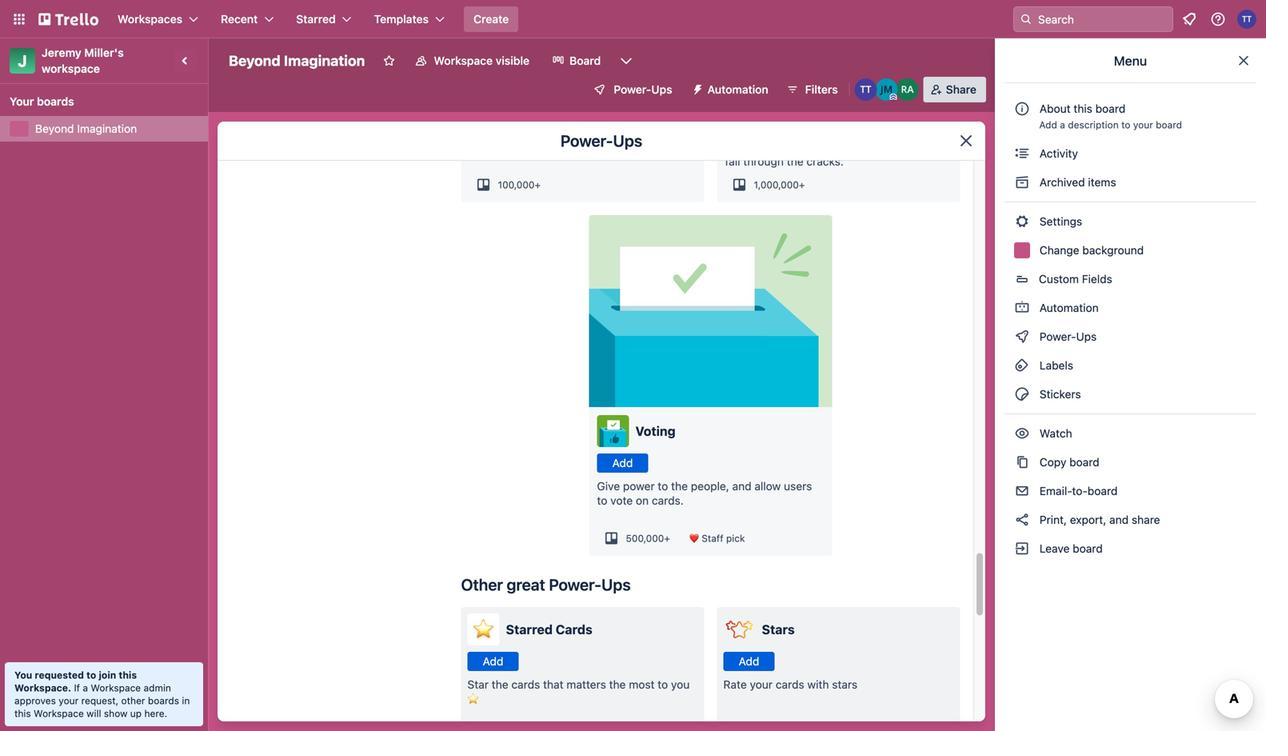 Task type: locate. For each thing, give the bounding box(es) containing it.
workspaces button
[[108, 6, 208, 32]]

sm image for leave board
[[1014, 541, 1030, 557]]

your down 'if'
[[59, 695, 79, 706]]

recent
[[221, 12, 258, 26]]

sm image inside the stickers link
[[1014, 386, 1030, 402]]

1 vertical spatial imagination
[[77, 122, 137, 135]]

your up collaboration
[[772, 126, 795, 139]]

0 vertical spatial and
[[880, 126, 899, 139]]

0 horizontal spatial this
[[14, 708, 31, 719]]

jeremy miller (jeremymiller198) image
[[876, 78, 898, 101]]

filters
[[805, 83, 838, 96]]

sm image for archived items
[[1014, 174, 1030, 190]]

workspace down join at left
[[91, 682, 141, 694]]

1 vertical spatial in
[[182, 695, 190, 706]]

4 sm image from the top
[[1014, 512, 1030, 528]]

power-ups button
[[582, 77, 682, 102]]

2 horizontal spatial and
[[1110, 513, 1129, 526]]

a right 'if'
[[83, 682, 88, 694]]

this up description
[[1074, 102, 1093, 115]]

board up description
[[1096, 102, 1126, 115]]

starred up board name text box
[[296, 12, 336, 26]]

1 vertical spatial that
[[543, 678, 564, 691]]

a
[[1060, 119, 1066, 130], [500, 126, 506, 139], [83, 682, 88, 694]]

will
[[87, 708, 101, 719]]

0 horizontal spatial and
[[732, 480, 752, 493]]

0 horizontal spatial boards
[[37, 95, 74, 108]]

background
[[1083, 244, 1144, 257]]

tasks
[[922, 140, 950, 154]]

automation inside button
[[708, 83, 769, 96]]

sm image
[[685, 77, 708, 99], [1014, 146, 1030, 162], [1014, 214, 1030, 230], [1014, 329, 1030, 345], [1014, 358, 1030, 374], [1014, 386, 1030, 402], [1014, 426, 1030, 442], [1014, 483, 1030, 499]]

1 vertical spatial automation
[[1037, 301, 1099, 314]]

sm image
[[1014, 174, 1030, 190], [1014, 300, 1030, 316], [1014, 454, 1030, 470], [1014, 512, 1030, 528], [1014, 541, 1030, 557]]

you
[[671, 678, 690, 691]]

automation up connect
[[708, 83, 769, 96]]

power-ups inside power-ups button
[[614, 83, 672, 96]]

1 horizontal spatial a
[[500, 126, 506, 139]]

sm image inside copy board link
[[1014, 454, 1030, 470]]

0 vertical spatial boards
[[37, 95, 74, 108]]

workspace left visible
[[434, 54, 493, 67]]

templates button
[[365, 6, 454, 32]]

❤️ staff pick
[[690, 533, 745, 544]]

starred left cards
[[506, 622, 553, 637]]

0 horizontal spatial workspace
[[34, 708, 84, 719]]

add up rate
[[739, 655, 760, 668]]

⭐️
[[468, 692, 479, 706]]

add button up star
[[468, 652, 519, 671]]

in down power-ups button
[[644, 126, 653, 139]]

add button up give
[[597, 454, 648, 473]]

+ left ❤️
[[664, 533, 670, 544]]

workspace visible
[[434, 54, 530, 67]]

workspace
[[434, 54, 493, 67], [91, 682, 141, 694], [34, 708, 84, 719]]

print,
[[1040, 513, 1067, 526]]

customize views image
[[619, 53, 635, 69]]

sm image for copy board
[[1014, 454, 1030, 470]]

a up markdown!
[[500, 126, 506, 139]]

terry turtle (terryturtle) image
[[1238, 10, 1257, 29]]

that left matters
[[543, 678, 564, 691]]

2 horizontal spatial workspace
[[434, 54, 493, 67]]

imagination down starred "popup button"
[[284, 52, 365, 69]]

miller's
[[84, 46, 124, 59]]

add up star
[[483, 655, 504, 668]]

0 vertical spatial that
[[839, 140, 859, 154]]

with
[[808, 678, 829, 691]]

filters button
[[781, 77, 843, 102]]

1 vertical spatial beyond imagination
[[35, 122, 137, 135]]

and up the ideas on the right top of the page
[[880, 126, 899, 139]]

1 horizontal spatial +
[[664, 533, 670, 544]]

1 horizontal spatial this
[[119, 670, 137, 681]]

power-ups down customize views icon
[[614, 83, 672, 96]]

ups left the automation button
[[651, 83, 672, 96]]

sm image inside watch link
[[1014, 426, 1030, 442]]

workspaces
[[118, 12, 182, 26]]

sm image inside archived items link
[[1014, 174, 1030, 190]]

a inside write a "read me" for your board in markdown! 📝
[[500, 126, 506, 139]]

1 horizontal spatial boards
[[148, 695, 179, 706]]

2 horizontal spatial this
[[1074, 102, 1093, 115]]

add button up rate
[[724, 652, 775, 671]]

on
[[636, 494, 649, 507]]

add inside about this board add a description to your board
[[1040, 119, 1058, 130]]

2 horizontal spatial +
[[799, 179, 805, 190]]

1,000,000 +
[[754, 179, 805, 190]]

starred cards
[[506, 622, 593, 637]]

items
[[1088, 176, 1116, 189]]

0 vertical spatial workspace
[[434, 54, 493, 67]]

to-
[[1072, 484, 1088, 498]]

5 sm image from the top
[[1014, 541, 1030, 557]]

sm image inside the automation button
[[685, 77, 708, 99]]

labels
[[1037, 359, 1074, 372]]

sm image inside labels link
[[1014, 358, 1030, 374]]

automation
[[708, 83, 769, 96], [1037, 301, 1099, 314]]

0 horizontal spatial starred
[[296, 12, 336, 26]]

and left share
[[1110, 513, 1129, 526]]

terry turtle (terryturtle) image
[[855, 78, 877, 101]]

ruby anderson (rubyanderson7) image
[[897, 78, 919, 101]]

add down the 'about'
[[1040, 119, 1058, 130]]

board
[[570, 54, 601, 67]]

0 vertical spatial beyond
[[229, 52, 281, 69]]

and inside the "connect your communication and collaboration apps so that no ideas or tasks fall through the cracks."
[[880, 126, 899, 139]]

imagination inside board name text box
[[284, 52, 365, 69]]

2 sm image from the top
[[1014, 300, 1030, 316]]

a inside the if a workspace admin approves your request, other boards in this workspace will show up here.
[[83, 682, 88, 694]]

+ down 📝 on the left top
[[535, 179, 541, 190]]

0 vertical spatial this
[[1074, 102, 1093, 115]]

board link
[[542, 48, 611, 74]]

beyond imagination down starred "popup button"
[[229, 52, 365, 69]]

here.
[[144, 708, 167, 719]]

export,
[[1070, 513, 1107, 526]]

power- right 📝 on the left top
[[561, 131, 613, 150]]

power-ups down power-ups button
[[561, 131, 643, 150]]

create
[[474, 12, 509, 26]]

ups inside power-ups button
[[651, 83, 672, 96]]

0 horizontal spatial a
[[83, 682, 88, 694]]

collaboration
[[725, 140, 792, 154]]

a inside about this board add a description to your board
[[1060, 119, 1066, 130]]

archived items
[[1037, 176, 1116, 189]]

ups down power-ups button
[[613, 131, 643, 150]]

ups down automation link
[[1076, 330, 1097, 343]]

0 vertical spatial in
[[644, 126, 653, 139]]

this
[[1074, 102, 1093, 115], [119, 670, 137, 681], [14, 708, 31, 719]]

cards inside star the cards that matters the most to you ⭐️
[[512, 678, 540, 691]]

beyond imagination down your boards with 1 items element
[[35, 122, 137, 135]]

power- down customize views icon
[[614, 83, 651, 96]]

0 horizontal spatial +
[[535, 179, 541, 190]]

0 vertical spatial imagination
[[284, 52, 365, 69]]

your right for
[[585, 126, 607, 139]]

"read
[[509, 126, 540, 139]]

great
[[507, 575, 545, 594]]

add up give
[[613, 456, 633, 470]]

change background link
[[1005, 238, 1257, 263]]

to up activity link
[[1122, 119, 1131, 130]]

1 horizontal spatial beyond imagination
[[229, 52, 365, 69]]

users
[[784, 480, 812, 493]]

imagination down your boards with 1 items element
[[77, 122, 137, 135]]

people,
[[691, 480, 729, 493]]

1 sm image from the top
[[1014, 174, 1030, 190]]

boards right the your in the top of the page
[[37, 95, 74, 108]]

1 vertical spatial this
[[119, 670, 137, 681]]

and
[[880, 126, 899, 139], [732, 480, 752, 493], [1110, 513, 1129, 526]]

you requested to join this workspace.
[[14, 670, 137, 694]]

power
[[623, 480, 655, 493]]

1 vertical spatial boards
[[148, 695, 179, 706]]

to left you
[[658, 678, 668, 691]]

workspace down approves
[[34, 708, 84, 719]]

starred inside "popup button"
[[296, 12, 336, 26]]

power-ups link
[[1005, 324, 1257, 350]]

your up activity link
[[1133, 119, 1153, 130]]

0 vertical spatial automation
[[708, 83, 769, 96]]

that inside star the cards that matters the most to you ⭐️
[[543, 678, 564, 691]]

2 vertical spatial this
[[14, 708, 31, 719]]

cards right star
[[512, 678, 540, 691]]

leave board link
[[1005, 536, 1257, 562]]

boards inside the if a workspace admin approves your request, other boards in this workspace will show up here.
[[148, 695, 179, 706]]

this right join at left
[[119, 670, 137, 681]]

500,000 +
[[626, 533, 670, 544]]

add button for voting
[[597, 454, 648, 473]]

0 vertical spatial beyond imagination
[[229, 52, 365, 69]]

up
[[130, 708, 142, 719]]

1 horizontal spatial cards
[[776, 678, 805, 691]]

0 horizontal spatial that
[[543, 678, 564, 691]]

board up print, export, and share
[[1088, 484, 1118, 498]]

copy
[[1040, 456, 1067, 469]]

for
[[567, 126, 582, 139]]

+
[[535, 179, 541, 190], [799, 179, 805, 190], [664, 533, 670, 544]]

a for write a "read me" for your board in markdown! 📝
[[500, 126, 506, 139]]

sm image for power-ups
[[1014, 329, 1030, 345]]

about this board add a description to your board
[[1040, 102, 1182, 130]]

2 cards from the left
[[776, 678, 805, 691]]

watch link
[[1005, 421, 1257, 446]]

so
[[824, 140, 836, 154]]

or
[[909, 140, 919, 154]]

to left join at left
[[86, 670, 96, 681]]

in inside write a "read me" for your board in markdown! 📝
[[644, 126, 653, 139]]

sm image inside activity link
[[1014, 146, 1030, 162]]

your inside the if a workspace admin approves your request, other boards in this workspace will show up here.
[[59, 695, 79, 706]]

sm image inside automation link
[[1014, 300, 1030, 316]]

and inside print, export, and share link
[[1110, 513, 1129, 526]]

request,
[[81, 695, 119, 706]]

+ down apps
[[799, 179, 805, 190]]

the down apps
[[787, 155, 804, 168]]

your
[[1133, 119, 1153, 130], [585, 126, 607, 139], [772, 126, 795, 139], [750, 678, 773, 691], [59, 695, 79, 706]]

beyond inside board name text box
[[229, 52, 281, 69]]

sm image inside settings link
[[1014, 214, 1030, 230]]

ups
[[651, 83, 672, 96], [613, 131, 643, 150], [1076, 330, 1097, 343], [602, 575, 631, 594]]

3 sm image from the top
[[1014, 454, 1030, 470]]

board
[[1096, 102, 1126, 115], [1156, 119, 1182, 130], [610, 126, 640, 139], [1070, 456, 1100, 469], [1088, 484, 1118, 498], [1073, 542, 1103, 555]]

voting
[[636, 424, 676, 439]]

add for voting
[[613, 456, 633, 470]]

1 vertical spatial starred
[[506, 622, 553, 637]]

2 vertical spatial and
[[1110, 513, 1129, 526]]

stickers link
[[1005, 382, 1257, 407]]

0 vertical spatial starred
[[296, 12, 336, 26]]

beyond down your boards
[[35, 122, 74, 135]]

that
[[839, 140, 859, 154], [543, 678, 564, 691]]

1 horizontal spatial starred
[[506, 622, 553, 637]]

2 vertical spatial power-ups
[[1037, 330, 1100, 343]]

sm image inside leave board link
[[1014, 541, 1030, 557]]

in right the other
[[182, 695, 190, 706]]

board down power-ups button
[[610, 126, 640, 139]]

custom
[[1039, 272, 1079, 286]]

automation down custom fields
[[1037, 301, 1099, 314]]

email-
[[1040, 484, 1072, 498]]

sm image inside power-ups link
[[1014, 329, 1030, 345]]

this member is an admin of this board. image
[[890, 94, 897, 101]]

power- up the labels
[[1040, 330, 1076, 343]]

1 cards from the left
[[512, 678, 540, 691]]

1 vertical spatial workspace
[[91, 682, 141, 694]]

sm image for print, export, and share
[[1014, 512, 1030, 528]]

boards down the admin
[[148, 695, 179, 706]]

1 horizontal spatial beyond
[[229, 52, 281, 69]]

a down the 'about'
[[1060, 119, 1066, 130]]

1 horizontal spatial imagination
[[284, 52, 365, 69]]

1 horizontal spatial that
[[839, 140, 859, 154]]

email-to-board
[[1037, 484, 1118, 498]]

0 horizontal spatial cards
[[512, 678, 540, 691]]

that down communication
[[839, 140, 859, 154]]

give
[[597, 480, 620, 493]]

communication
[[798, 126, 877, 139]]

admin
[[144, 682, 171, 694]]

1 horizontal spatial and
[[880, 126, 899, 139]]

beyond down recent dropdown button
[[229, 52, 281, 69]]

cards left the with
[[776, 678, 805, 691]]

most
[[629, 678, 655, 691]]

the up cards.
[[671, 480, 688, 493]]

this down approves
[[14, 708, 31, 719]]

copy board
[[1037, 456, 1100, 469]]

2 horizontal spatial a
[[1060, 119, 1066, 130]]

sm image inside print, export, and share link
[[1014, 512, 1030, 528]]

sm image for settings
[[1014, 214, 1030, 230]]

0 horizontal spatial beyond
[[35, 122, 74, 135]]

to down give
[[597, 494, 608, 507]]

boards
[[37, 95, 74, 108], [148, 695, 179, 706]]

0 horizontal spatial add button
[[468, 652, 519, 671]]

workspace navigation collapse icon image
[[174, 50, 197, 72]]

power-ups up the labels
[[1037, 330, 1100, 343]]

0 horizontal spatial in
[[182, 695, 190, 706]]

0 horizontal spatial automation
[[708, 83, 769, 96]]

power-ups inside power-ups link
[[1037, 330, 1100, 343]]

jeremy
[[42, 46, 81, 59]]

1 vertical spatial power-ups
[[561, 131, 643, 150]]

2 horizontal spatial add button
[[724, 652, 775, 671]]

1 vertical spatial and
[[732, 480, 752, 493]]

sm image inside email-to-board link
[[1014, 483, 1030, 499]]

1 horizontal spatial add button
[[597, 454, 648, 473]]

ups inside power-ups link
[[1076, 330, 1097, 343]]

0 vertical spatial power-ups
[[614, 83, 672, 96]]

share
[[946, 83, 977, 96]]

star
[[468, 678, 489, 691]]

1 horizontal spatial in
[[644, 126, 653, 139]]

automation link
[[1005, 295, 1257, 321]]

the left most
[[609, 678, 626, 691]]

and left allow
[[732, 480, 752, 493]]



Task type: vqa. For each thing, say whether or not it's contained in the screenshot.
Ideas
yes



Task type: describe. For each thing, give the bounding box(es) containing it.
back to home image
[[38, 6, 98, 32]]

stickers
[[1037, 388, 1081, 401]]

to up cards.
[[658, 480, 668, 493]]

workspace.
[[14, 682, 71, 694]]

stars
[[832, 678, 858, 691]]

other
[[461, 575, 503, 594]]

1 horizontal spatial workspace
[[91, 682, 141, 694]]

if a workspace admin approves your request, other boards in this workspace will show up here.
[[14, 682, 190, 719]]

show
[[104, 708, 128, 719]]

this inside the if a workspace admin approves your request, other boards in this workspace will show up here.
[[14, 708, 31, 719]]

500,000
[[626, 533, 664, 544]]

power- inside button
[[614, 83, 651, 96]]

starred for starred
[[296, 12, 336, 26]]

board inside write a "read me" for your board in markdown! 📝
[[610, 126, 640, 139]]

search image
[[1020, 13, 1033, 26]]

vote
[[611, 494, 633, 507]]

leave
[[1040, 542, 1070, 555]]

sm image for email-to-board
[[1014, 483, 1030, 499]]

apps
[[795, 140, 821, 154]]

add for starred cards
[[483, 655, 504, 668]]

that inside the "connect your communication and collaboration apps so that no ideas or tasks fall through the cracks."
[[839, 140, 859, 154]]

the inside the "connect your communication and collaboration apps so that no ideas or tasks fall through the cracks."
[[787, 155, 804, 168]]

📝
[[529, 140, 540, 154]]

watch
[[1037, 427, 1076, 440]]

cards for starred cards
[[512, 678, 540, 691]]

your boards with 1 items element
[[10, 92, 190, 111]]

add button for stars
[[724, 652, 775, 671]]

power- up cards
[[549, 575, 602, 594]]

staff
[[702, 533, 724, 544]]

this inside you requested to join this workspace.
[[119, 670, 137, 681]]

primary element
[[0, 0, 1266, 38]]

to inside star the cards that matters the most to you ⭐️
[[658, 678, 668, 691]]

rate
[[724, 678, 747, 691]]

j
[[18, 51, 27, 70]]

workspace
[[42, 62, 100, 75]]

100,000
[[498, 179, 535, 190]]

requested
[[35, 670, 84, 681]]

recent button
[[211, 6, 283, 32]]

boards inside your boards with 1 items element
[[37, 95, 74, 108]]

settings link
[[1005, 209, 1257, 234]]

star or unstar board image
[[383, 54, 396, 67]]

Board name text field
[[221, 48, 373, 74]]

to inside you requested to join this workspace.
[[86, 670, 96, 681]]

1,000,000
[[754, 179, 799, 190]]

give power to the people, and allow users to vote on cards.
[[597, 480, 812, 507]]

the right star
[[492, 678, 509, 691]]

sm image for stickers
[[1014, 386, 1030, 402]]

change background
[[1037, 244, 1144, 257]]

connect your communication and collaboration apps so that no ideas or tasks fall through the cracks.
[[725, 126, 950, 168]]

to inside about this board add a description to your board
[[1122, 119, 1131, 130]]

leave board
[[1037, 542, 1103, 555]]

create button
[[464, 6, 519, 32]]

cards for stars
[[776, 678, 805, 691]]

your inside the "connect your communication and collaboration apps so that no ideas or tasks fall through the cracks."
[[772, 126, 795, 139]]

add button for starred cards
[[468, 652, 519, 671]]

print, export, and share link
[[1005, 507, 1257, 533]]

print, export, and share
[[1037, 513, 1161, 526]]

0 horizontal spatial beyond imagination
[[35, 122, 137, 135]]

allow
[[755, 480, 781, 493]]

workspace inside button
[[434, 54, 493, 67]]

your inside write a "read me" for your board in markdown! 📝
[[585, 126, 607, 139]]

share button
[[924, 77, 986, 102]]

archived
[[1040, 176, 1085, 189]]

visible
[[496, 54, 530, 67]]

labels link
[[1005, 353, 1257, 378]]

sm image for labels
[[1014, 358, 1030, 374]]

markdown!
[[469, 140, 526, 154]]

a for if a workspace admin approves your request, other boards in this workspace will show up here.
[[83, 682, 88, 694]]

custom fields
[[1039, 272, 1113, 286]]

stars
[[762, 622, 795, 637]]

board up the to-
[[1070, 456, 1100, 469]]

board up activity link
[[1156, 119, 1182, 130]]

activity
[[1037, 147, 1078, 160]]

in inside the if a workspace admin approves your request, other boards in this workspace will show up here.
[[182, 695, 190, 706]]

0 notifications image
[[1180, 10, 1199, 29]]

your boards
[[10, 95, 74, 108]]

ups down 500,000
[[602, 575, 631, 594]]

custom fields button
[[1005, 266, 1257, 292]]

Search field
[[1033, 7, 1173, 31]]

cards
[[556, 622, 593, 637]]

you
[[14, 670, 32, 681]]

fall
[[725, 155, 740, 168]]

other
[[121, 695, 145, 706]]

sm image for watch
[[1014, 426, 1030, 442]]

connect
[[725, 126, 769, 139]]

workspace visible button
[[405, 48, 539, 74]]

and inside give power to the people, and allow users to vote on cards.
[[732, 480, 752, 493]]

1 vertical spatial beyond
[[35, 122, 74, 135]]

cards.
[[652, 494, 684, 507]]

join
[[99, 670, 116, 681]]

sm image for automation
[[1014, 300, 1030, 316]]

1 horizontal spatial automation
[[1037, 301, 1099, 314]]

beyond imagination link
[[35, 121, 198, 137]]

write a "read me" for your board in markdown! 📝
[[469, 126, 653, 154]]

change
[[1040, 244, 1080, 257]]

templates
[[374, 12, 429, 26]]

automation button
[[685, 77, 778, 102]]

sm image for activity
[[1014, 146, 1030, 162]]

+ for collaboration
[[799, 179, 805, 190]]

pick
[[726, 533, 745, 544]]

copy board link
[[1005, 450, 1257, 475]]

rate your cards with stars
[[724, 678, 858, 691]]

add for stars
[[739, 655, 760, 668]]

2 vertical spatial workspace
[[34, 708, 84, 719]]

share
[[1132, 513, 1161, 526]]

beyond imagination inside board name text box
[[229, 52, 365, 69]]

other great power-ups
[[461, 575, 631, 594]]

+ for for
[[535, 179, 541, 190]]

0 horizontal spatial imagination
[[77, 122, 137, 135]]

your right rate
[[750, 678, 773, 691]]

this inside about this board add a description to your board
[[1074, 102, 1093, 115]]

starred button
[[287, 6, 361, 32]]

write
[[469, 126, 497, 139]]

approves
[[14, 695, 56, 706]]

❤️
[[690, 533, 699, 544]]

settings
[[1037, 215, 1083, 228]]

me"
[[543, 126, 564, 139]]

the inside give power to the people, and allow users to vote on cards.
[[671, 480, 688, 493]]

starred for starred cards
[[506, 622, 553, 637]]

fields
[[1082, 272, 1113, 286]]

100,000 +
[[498, 179, 541, 190]]

open information menu image
[[1210, 11, 1226, 27]]

your inside about this board add a description to your board
[[1133, 119, 1153, 130]]

jeremy miller's workspace
[[42, 46, 127, 75]]

board down export,
[[1073, 542, 1103, 555]]



